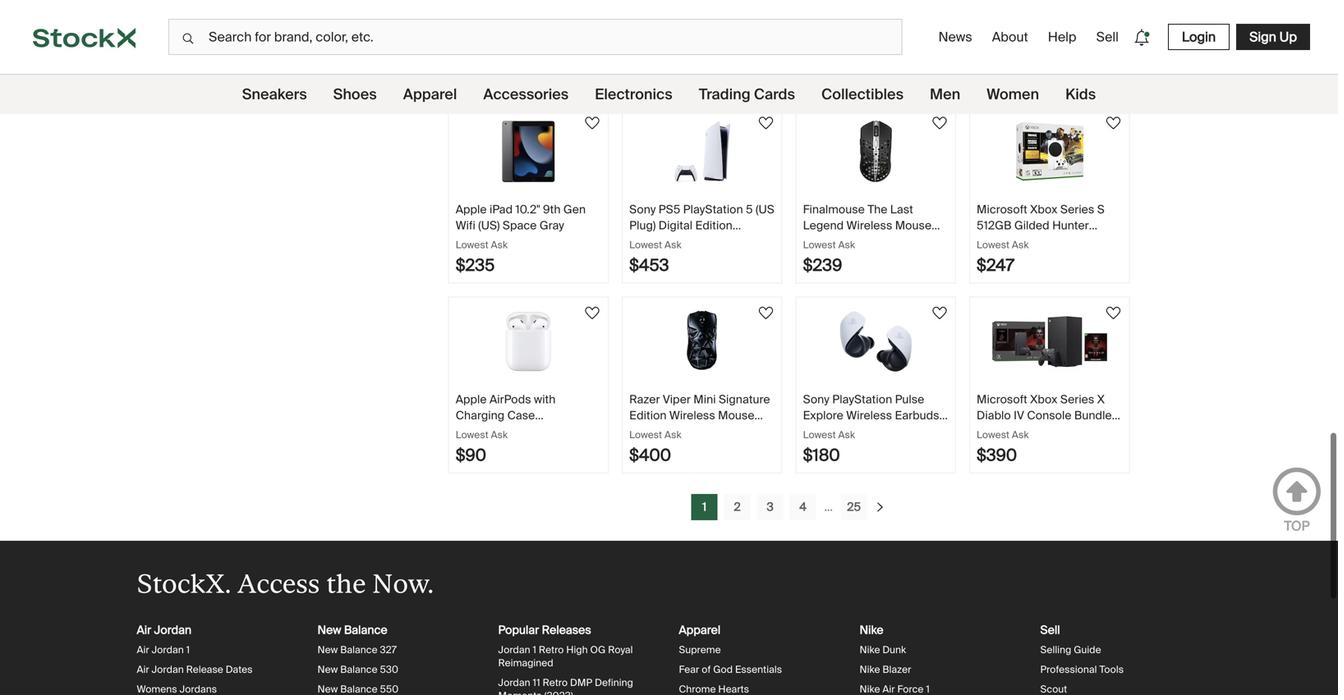 Task type: vqa. For each thing, say whether or not it's contained in the screenshot.
Ask in the Nintendo Switch  (OLED) HEGSKAAAA USZ White Lowest Ask $280
yes



Task type: describe. For each thing, give the bounding box(es) containing it.
accessories link
[[483, 75, 569, 114]]

finalmouse the last legend wireless mouse (centerpiece founders edition access card included) black image
[[818, 113, 933, 175]]

stockx logo link
[[0, 0, 168, 74]]

1 inside the popular releases jordan 1 retro high og royal reimagined jordan 11 retro dmp defining moments (2023)
[[533, 637, 536, 649]]

microsoft xbox series s 512gb gilded hunter console bundle (us plug) rrs-00071 image
[[992, 113, 1107, 175]]

help link
[[1041, 22, 1083, 52]]

sony playstation pulse explore wireless earbuds white
[[803, 385, 939, 432]]

apple ipad pro 12.9" 6th gen wifi (us) space gray lowest ask $1,025
[[977, 5, 1110, 78]]

pulse
[[895, 385, 924, 400]]

2 new from the top
[[317, 637, 338, 649]]

login button
[[1168, 24, 1230, 50]]

gray inside apple ipad pro 12.9" 6th gen wifi (us) space gray lowest ask $1,025
[[1086, 20, 1110, 36]]

with
[[534, 385, 556, 400]]

essentials
[[735, 656, 782, 669]]

ask inside lowest ask $239
[[838, 231, 855, 244]]

lowest inside the nintendo switch  (oled) hegskaaaa usz white lowest ask $280
[[629, 41, 662, 54]]

dunk
[[883, 637, 906, 649]]

accessories
[[483, 85, 569, 104]]

selling guide link
[[1040, 637, 1101, 649]]

follow image for $180
[[930, 296, 950, 316]]

(us inside 'sony ps5 playstation 5 (us plug) digital edition console 3005719 white'
[[756, 195, 774, 210]]

$400
[[629, 438, 671, 459]]

25
[[847, 492, 861, 508]]

professional
[[1040, 656, 1097, 669]]

wifi inside apple ipad pro 12.9" 6th gen wifi (us) space gray lowest ask $1,025
[[1002, 20, 1022, 36]]

nintendo switch  (oled) hegskaaaa usz white lowest ask $280
[[629, 5, 760, 78]]

scout link
[[1040, 676, 1067, 689]]

founders
[[497, 5, 548, 20]]

follow image for $90
[[583, 296, 602, 316]]

$1,025
[[977, 58, 1026, 78]]

series for $390
[[1060, 385, 1094, 400]]

2
[[734, 492, 741, 508]]

product category switcher element
[[0, 75, 1338, 114]]

1 new from the top
[[317, 616, 341, 631]]

help
[[1048, 28, 1077, 46]]

lowest inside lowest ask $180
[[803, 421, 836, 434]]

balance down new balance 530 link
[[340, 676, 378, 689]]

new balance 530 link
[[317, 656, 398, 669]]

x
[[1097, 385, 1105, 400]]

0 vertical spatial sell link
[[1090, 22, 1125, 52]]

gen inside apple ipad pro 12.9" 6th gen wifi (us) space gray lowest ask $1,025
[[977, 20, 999, 36]]

air down air jordan link
[[137, 637, 149, 649]]

nike nike dunk nike blazer nike air force 1
[[860, 616, 930, 689]]

$390
[[977, 438, 1017, 459]]

4 nike from the top
[[860, 676, 880, 689]]

ask inside lowest ask $247
[[1012, 231, 1029, 244]]

women
[[987, 85, 1039, 104]]

usz
[[703, 20, 726, 36]]

lowest inside apple ipad pro 12.9" 6th gen wifi (us) space gray lowest ask $1,025
[[977, 41, 1010, 54]]

ipad for ask
[[1011, 5, 1034, 20]]

$235
[[456, 248, 495, 269]]

white inside the sony playstation pulse explore wireless earbuds white
[[803, 416, 834, 432]]

ask inside lowest ask $390
[[1012, 421, 1029, 434]]

plug) inside 'sony ps5 playstation 5 (us plug) digital edition console 3005719 white'
[[629, 210, 656, 226]]

switch
[[681, 5, 717, 20]]

sell for sell
[[1096, 28, 1119, 46]]

1 vertical spatial sell link
[[1040, 616, 1060, 631]]

apple for $495
[[803, 5, 834, 20]]

3 new from the top
[[317, 656, 338, 669]]

sony for $453
[[629, 195, 656, 210]]

follow image for $453
[[756, 106, 776, 126]]

apple airpods max headphones silver lowest ask $495
[[803, 5, 904, 78]]

apple for $235
[[456, 195, 487, 210]]

lowest ask $180
[[803, 421, 855, 459]]

viper
[[663, 385, 691, 400]]

of
[[702, 656, 711, 669]]

air up womens
[[137, 656, 149, 669]]

razer viper mini signature edition wireless mouse rz01-04410100-r3m1 image
[[645, 304, 760, 365]]

air jordan air jordan 1 air jordan release dates womens jordans
[[137, 616, 253, 689]]

lowest ask $1,940
[[456, 41, 508, 78]]

3
[[767, 492, 774, 508]]

air up air jordan 1 link
[[137, 616, 151, 631]]

razer
[[629, 385, 660, 400]]

nike list
[[860, 616, 1021, 696]]

balance up new balance 530 link
[[340, 637, 378, 649]]

$453
[[629, 248, 669, 269]]

now.
[[372, 561, 434, 592]]

$247
[[977, 248, 1014, 269]]

apple inside apple airpods with charging case (mmef2am/a, mv7n2zm/a, mv7n2am/a)
[[456, 385, 487, 400]]

follow image for $235
[[583, 106, 602, 126]]

ask inside lowest ask $453
[[665, 231, 681, 244]]

0 horizontal spatial apparel link
[[403, 75, 457, 114]]

plug) inside microsoft xbox series x diablo iv console bundle (us plug) 10250162
[[998, 416, 1025, 432]]

silver
[[875, 20, 904, 36]]

tab list containing 1
[[668, 480, 910, 514]]

new balance 327 link
[[317, 637, 397, 649]]

4090
[[480, 20, 510, 36]]

mv7n2zm/a,
[[456, 432, 527, 447]]

mouse
[[718, 401, 755, 416]]

iv
[[1014, 401, 1024, 416]]

graphics
[[546, 20, 594, 36]]

1 nike from the top
[[860, 616, 884, 631]]

lowest ask $390
[[977, 421, 1029, 459]]

chrome hearts link
[[679, 676, 749, 689]]

electronics link
[[595, 75, 673, 114]]

air jordan release dates link
[[137, 656, 253, 669]]

force
[[897, 676, 924, 689]]

apple for $1,025
[[977, 5, 1008, 20]]

dates
[[226, 656, 253, 669]]

sneakers
[[242, 85, 307, 104]]

apple ipad 10.2" 9th gen wifi (us) space gray image
[[471, 113, 586, 175]]

bundle inside microsoft xbox series x diablo iv console bundle (us plug) 10250162
[[1074, 401, 1112, 416]]

digital
[[659, 210, 693, 226]]

reimagined
[[498, 650, 553, 662]]

10250162
[[1028, 416, 1079, 432]]

9th
[[543, 195, 561, 210]]

hunter
[[1052, 210, 1089, 226]]

1 inside air jordan air jordan 1 air jordan release dates womens jordans
[[186, 637, 190, 649]]

ask inside the nintendo switch  (oled) hegskaaaa usz white lowest ask $280
[[665, 41, 681, 54]]

sneakers link
[[242, 75, 307, 114]]

0 vertical spatial retro
[[539, 637, 564, 649]]

edition inside razer viper mini signature edition wireless mouse rz01-04410100-r3m1
[[629, 401, 667, 416]]

2 nike from the top
[[860, 637, 880, 649]]

microsoft for $390
[[977, 385, 1027, 400]]

lowest ask $247
[[977, 231, 1029, 269]]

gray inside apple ipad 10.2" 9th gen wifi (us) space gray lowest ask $235
[[540, 210, 564, 226]]

balance up new balance 550 link on the bottom
[[340, 656, 378, 669]]

lowest inside lowest ask $247
[[977, 231, 1010, 244]]

1 inside nike nike dunk nike blazer nike air force 1
[[926, 676, 930, 689]]

women link
[[987, 75, 1039, 114]]

4 link
[[790, 487, 816, 513]]

3 link
[[757, 487, 783, 513]]

og
[[590, 637, 606, 649]]

dmp
[[570, 669, 592, 682]]

air jordan list
[[137, 616, 298, 696]]

sign
[[1249, 28, 1276, 46]]

gilded
[[1014, 210, 1050, 226]]

microsoft for $247
[[977, 195, 1027, 210]]

access
[[237, 561, 320, 592]]

hegskaaaa
[[629, 20, 700, 36]]

moments
[[498, 683, 542, 695]]

popular releases list
[[498, 616, 659, 696]]

headphones
[[803, 20, 872, 36]]

follow image for $390
[[1104, 296, 1123, 316]]

apparel list
[[679, 616, 840, 696]]

nike link
[[860, 616, 884, 631]]



Task type: locate. For each thing, give the bounding box(es) containing it.
series inside microsoft xbox series x diablo iv console bundle (us plug) 10250162
[[1060, 385, 1094, 400]]

white down 5
[[726, 226, 757, 242]]

2 horizontal spatial plug)
[[1086, 226, 1112, 242]]

apple airpods with charging case (mmef2am/a, mv7n2zm/a, mv7n2am/a) image
[[471, 304, 586, 365]]

$180
[[803, 438, 840, 459]]

1 vertical spatial sony
[[803, 385, 830, 400]]

lowest up $1,025
[[977, 41, 1010, 54]]

xbox up gilded
[[1030, 195, 1058, 210]]

next image
[[874, 491, 887, 509]]

1 vertical spatial gen
[[563, 195, 586, 210]]

retro down 'popular releases' link
[[539, 637, 564, 649]]

trading cards
[[699, 85, 795, 104]]

air jordan link
[[137, 616, 192, 631]]

apple ipad 10.2" 9th gen wifi (us) space gray lowest ask $235
[[456, 195, 586, 269]]

wifi up $1,025
[[1002, 20, 1022, 36]]

0 horizontal spatial sell
[[1040, 616, 1060, 631]]

0 horizontal spatial (us
[[756, 195, 774, 210]]

womens
[[137, 676, 177, 689]]

airpods for $495
[[837, 5, 879, 20]]

0 horizontal spatial gen
[[563, 195, 586, 210]]

follow image
[[756, 106, 776, 126], [756, 296, 776, 316], [1104, 296, 1123, 316]]

apparel for apparel supreme fear of god essentials chrome hearts
[[679, 616, 721, 631]]

wireless inside razer viper mini signature edition wireless mouse rz01-04410100-r3m1
[[669, 401, 715, 416]]

popular releases link
[[498, 616, 591, 631]]

high
[[566, 637, 588, 649]]

apple up about
[[977, 5, 1008, 20]]

console down 512gb at the right top of the page
[[977, 226, 1021, 242]]

apple up $235
[[456, 195, 487, 210]]

stockx. access the now.
[[137, 561, 434, 592]]

lowest inside apple airpods max headphones silver lowest ask $495
[[803, 41, 836, 54]]

s
[[1097, 195, 1105, 210]]

1 vertical spatial (us
[[1064, 226, 1083, 242]]

1 horizontal spatial space
[[1049, 20, 1083, 36]]

5
[[746, 195, 753, 210]]

notification unread icon image
[[1130, 26, 1153, 49]]

24gb
[[513, 20, 543, 36]]

2 vertical spatial (us
[[977, 416, 995, 432]]

fear
[[679, 656, 699, 669]]

ipad left 10.2"
[[490, 195, 513, 210]]

ask inside apple ipad pro 12.9" 6th gen wifi (us) space gray lowest ask $1,025
[[1012, 41, 1029, 54]]

sell down 6th
[[1096, 28, 1119, 46]]

white inside the nintendo switch  (oled) hegskaaaa usz white lowest ask $280
[[729, 20, 760, 36]]

follow image
[[583, 106, 602, 126], [930, 106, 950, 126], [1104, 106, 1123, 126], [583, 296, 602, 316], [930, 296, 950, 316]]

(mmef2am/a,
[[456, 416, 532, 432]]

wifi up $235
[[456, 210, 475, 226]]

series up hunter
[[1060, 195, 1094, 210]]

microsoft xbox series s 512gb gilded hunter console bundle (us plug) rrs-00071
[[977, 195, 1112, 257]]

wireless inside the sony playstation pulse explore wireless earbuds white
[[846, 401, 892, 416]]

supreme
[[679, 637, 721, 649]]

1 horizontal spatial (us)
[[1024, 20, 1046, 36]]

apparel supreme fear of god essentials chrome hearts
[[679, 616, 782, 689]]

lowest inside apple ipad 10.2" 9th gen wifi (us) space gray lowest ask $235
[[456, 231, 489, 244]]

apple inside apple airpods max headphones silver lowest ask $495
[[803, 5, 834, 20]]

0 vertical spatial space
[[1049, 20, 1083, 36]]

plug)
[[629, 210, 656, 226], [1086, 226, 1112, 242], [998, 416, 1025, 432]]

new balance list
[[317, 616, 478, 696]]

0 horizontal spatial (us)
[[478, 210, 500, 226]]

ask down headphones
[[838, 41, 855, 54]]

xbox inside microsoft xbox series s 512gb gilded hunter console bundle (us plug) rrs-00071
[[1030, 195, 1058, 210]]

0 horizontal spatial space
[[503, 210, 537, 226]]

0 horizontal spatial bundle
[[1024, 226, 1062, 242]]

jordan down air jordan link
[[152, 637, 184, 649]]

lowest up $453
[[629, 231, 662, 244]]

releases
[[542, 616, 591, 631]]

0 vertical spatial plug)
[[629, 210, 656, 226]]

1 horizontal spatial edition
[[695, 210, 733, 226]]

1 horizontal spatial sony
[[803, 385, 830, 400]]

jordan up moments
[[498, 669, 530, 682]]

25 link
[[841, 487, 867, 513]]

0 vertical spatial xbox
[[1030, 195, 1058, 210]]

1 microsoft from the top
[[977, 195, 1027, 210]]

apple airpods with charging case (mmef2am/a, mv7n2zm/a, mv7n2am/a)
[[456, 385, 600, 447]]

lowest down 512gb at the right top of the page
[[977, 231, 1010, 244]]

1 vertical spatial ipad
[[490, 195, 513, 210]]

1 vertical spatial apparel link
[[679, 616, 721, 631]]

new down new balance 327 link
[[317, 656, 338, 669]]

nvidia
[[456, 5, 494, 20]]

lowest down rtx
[[456, 41, 489, 54]]

0 horizontal spatial edition
[[629, 401, 667, 416]]

edition up 3005719
[[695, 210, 733, 226]]

1 left 2
[[702, 492, 707, 508]]

gen right news
[[977, 20, 999, 36]]

0 vertical spatial gen
[[977, 20, 999, 36]]

0 horizontal spatial sell link
[[1040, 616, 1060, 631]]

space down 10.2"
[[503, 210, 537, 226]]

ipad inside apple ipad pro 12.9" 6th gen wifi (us) space gray lowest ask $1,025
[[1011, 5, 1034, 20]]

jordan up reimagined
[[498, 637, 530, 649]]

airpods inside apple airpods with charging case (mmef2am/a, mv7n2zm/a, mv7n2am/a)
[[490, 385, 531, 400]]

2 xbox from the top
[[1030, 385, 1058, 400]]

0 vertical spatial playstation
[[683, 195, 743, 210]]

microsoft xbox series x diablo iv console bundle (us plug) 10250162 image
[[992, 304, 1107, 365]]

space down 12.9" at top right
[[1049, 20, 1083, 36]]

playstation inside the sony playstation pulse explore wireless earbuds white
[[832, 385, 892, 400]]

space inside apple ipad pro 12.9" 6th gen wifi (us) space gray lowest ask $1,025
[[1049, 20, 1083, 36]]

royal
[[608, 637, 633, 649]]

apparel inside "apparel supreme fear of god essentials chrome hearts"
[[679, 616, 721, 631]]

apparel up supreme link
[[679, 616, 721, 631]]

sony for $180
[[803, 385, 830, 400]]

2 wireless from the left
[[846, 401, 892, 416]]

ps5
[[659, 195, 680, 210]]

ask down iv
[[1012, 421, 1029, 434]]

0 vertical spatial apparel
[[403, 85, 457, 104]]

sell inside 'sell selling guide professional tools scout'
[[1040, 616, 1060, 631]]

sony ps5 playstation 5 (us plug) digital edition console 3005719 white image
[[645, 113, 760, 175]]

apple up charging
[[456, 385, 487, 400]]

console inside 'sony ps5 playstation 5 (us plug) digital edition console 3005719 white'
[[629, 226, 674, 242]]

1 horizontal spatial sell link
[[1090, 22, 1125, 52]]

bundle
[[1024, 226, 1062, 242], [1074, 401, 1112, 416]]

$280
[[629, 58, 670, 78]]

ipad inside apple ipad 10.2" 9th gen wifi (us) space gray lowest ask $235
[[490, 195, 513, 210]]

2 series from the top
[[1060, 385, 1094, 400]]

1 vertical spatial (us)
[[478, 210, 500, 226]]

ask up the $239
[[838, 231, 855, 244]]

1 up reimagined
[[533, 637, 536, 649]]

2 vertical spatial plug)
[[998, 416, 1025, 432]]

1 vertical spatial microsoft
[[977, 385, 1027, 400]]

1 vertical spatial white
[[726, 226, 757, 242]]

1 horizontal spatial wifi
[[1002, 20, 1022, 36]]

ask inside lowest ask $180
[[838, 421, 855, 434]]

0 horizontal spatial plug)
[[629, 210, 656, 226]]

jordan up air jordan 1 link
[[154, 616, 192, 631]]

sell link up "selling"
[[1040, 616, 1060, 631]]

1 vertical spatial space
[[503, 210, 537, 226]]

1 vertical spatial series
[[1060, 385, 1094, 400]]

stockx logo image
[[33, 28, 136, 48]]

1 vertical spatial bundle
[[1074, 401, 1112, 416]]

0 horizontal spatial playstation
[[683, 195, 743, 210]]

ask down gilded
[[1012, 231, 1029, 244]]

1 horizontal spatial apparel link
[[679, 616, 721, 631]]

$90
[[456, 438, 486, 459]]

apparel for apparel
[[403, 85, 457, 104]]

sell up "selling"
[[1040, 616, 1060, 631]]

microsoft up 512gb at the right top of the page
[[977, 195, 1027, 210]]

plug) down iv
[[998, 416, 1025, 432]]

earbuds
[[895, 401, 939, 416]]

gray
[[1086, 20, 1110, 36], [540, 210, 564, 226]]

white down explore
[[803, 416, 834, 432]]

0 horizontal spatial gray
[[540, 210, 564, 226]]

nike air force 1 link
[[860, 676, 930, 689]]

lowest
[[456, 41, 489, 54], [629, 41, 662, 54], [803, 41, 836, 54], [977, 41, 1010, 54], [456, 231, 489, 244], [629, 231, 662, 244], [803, 231, 836, 244], [977, 231, 1010, 244], [456, 421, 489, 434], [629, 421, 662, 434], [803, 421, 836, 434], [977, 421, 1010, 434]]

1 vertical spatial sell
[[1040, 616, 1060, 631]]

apparel
[[403, 85, 457, 104], [679, 616, 721, 631]]

nike up nike dunk "link"
[[860, 616, 884, 631]]

sony inside the sony playstation pulse explore wireless earbuds white
[[803, 385, 830, 400]]

console inside microsoft xbox series x diablo iv console bundle (us plug) 10250162
[[1027, 401, 1072, 416]]

lowest up $280
[[629, 41, 662, 54]]

0 vertical spatial white
[[729, 20, 760, 36]]

ask down explore
[[838, 421, 855, 434]]

air
[[137, 616, 151, 631], [137, 637, 149, 649], [137, 656, 149, 669], [883, 676, 895, 689]]

lowest inside lowest ask $1,940
[[456, 41, 489, 54]]

ask down hegskaaaa
[[665, 41, 681, 54]]

1 vertical spatial apparel
[[679, 616, 721, 631]]

xbox up 10250162
[[1030, 385, 1058, 400]]

(us)
[[1024, 20, 1046, 36], [478, 210, 500, 226]]

login
[[1182, 28, 1216, 46]]

apple inside apple ipad pro 12.9" 6th gen wifi (us) space gray lowest ask $1,025
[[977, 5, 1008, 20]]

1 horizontal spatial (us
[[977, 416, 995, 432]]

1 series from the top
[[1060, 195, 1094, 210]]

1 vertical spatial wifi
[[456, 210, 475, 226]]

1 link
[[691, 487, 718, 513]]

sony
[[629, 195, 656, 210], [803, 385, 830, 400]]

1 vertical spatial edition
[[629, 401, 667, 416]]

Search... search field
[[168, 19, 902, 55]]

1 horizontal spatial apparel
[[679, 616, 721, 631]]

lowest up $400
[[629, 421, 662, 434]]

air down nike blazer link
[[883, 676, 895, 689]]

defining
[[595, 669, 633, 682]]

1 vertical spatial xbox
[[1030, 385, 1058, 400]]

0 vertical spatial bundle
[[1024, 226, 1062, 242]]

0 horizontal spatial ipad
[[490, 195, 513, 210]]

1 vertical spatial plug)
[[1086, 226, 1112, 242]]

lowest ask $239
[[803, 231, 855, 269]]

popular
[[498, 616, 539, 631]]

0 vertical spatial microsoft
[[977, 195, 1027, 210]]

console up $453
[[629, 226, 674, 242]]

sony left ps5
[[629, 195, 656, 210]]

1 horizontal spatial gray
[[1086, 20, 1110, 36]]

up
[[1280, 28, 1297, 46]]

series left x
[[1060, 385, 1094, 400]]

playstation inside 'sony ps5 playstation 5 (us plug) digital edition console 3005719 white'
[[683, 195, 743, 210]]

1 horizontal spatial sell
[[1096, 28, 1119, 46]]

0 horizontal spatial wireless
[[669, 401, 715, 416]]

2 microsoft from the top
[[977, 385, 1027, 400]]

jordan down air jordan 1 link
[[152, 656, 184, 669]]

men
[[930, 85, 960, 104]]

wifi
[[1002, 20, 1022, 36], [456, 210, 475, 226]]

ask down charging
[[491, 421, 508, 434]]

0 horizontal spatial wifi
[[456, 210, 475, 226]]

apple up headphones
[[803, 5, 834, 20]]

1 wireless from the left
[[669, 401, 715, 416]]

1 horizontal spatial plug)
[[998, 416, 1025, 432]]

wireless up 04410100-
[[669, 401, 715, 416]]

sell selling guide professional tools scout
[[1040, 616, 1124, 689]]

air inside nike nike dunk nike blazer nike air force 1
[[883, 676, 895, 689]]

apparel link up supreme link
[[679, 616, 721, 631]]

bundle inside microsoft xbox series s 512gb gilded hunter console bundle (us plug) rrs-00071
[[1024, 226, 1062, 242]]

series for $247
[[1060, 195, 1094, 210]]

0 vertical spatial (us
[[756, 195, 774, 210]]

(oled)
[[720, 5, 756, 20]]

(us
[[756, 195, 774, 210], [1064, 226, 1083, 242], [977, 416, 995, 432]]

console inside microsoft xbox series s 512gb gilded hunter console bundle (us plug) rrs-00071
[[977, 226, 1021, 242]]

0 horizontal spatial airpods
[[490, 385, 531, 400]]

0 vertical spatial apparel link
[[403, 75, 457, 114]]

xbox for $390
[[1030, 385, 1058, 400]]

0 vertical spatial wifi
[[1002, 20, 1022, 36]]

2 vertical spatial white
[[803, 416, 834, 432]]

1 vertical spatial gray
[[540, 210, 564, 226]]

fear of god essentials link
[[679, 656, 782, 669]]

apparel link down 000
[[403, 75, 457, 114]]

wifi inside apple ipad 10.2" 9th gen wifi (us) space gray lowest ask $235
[[456, 210, 475, 226]]

1 vertical spatial airpods
[[490, 385, 531, 400]]

1 xbox from the top
[[1030, 195, 1058, 210]]

nintendo
[[629, 5, 679, 20]]

(us inside microsoft xbox series x diablo iv console bundle (us plug) 10250162
[[977, 416, 995, 432]]

2 horizontal spatial (us
[[1064, 226, 1083, 242]]

gen right the 9th
[[563, 195, 586, 210]]

follow image for $239
[[930, 106, 950, 126]]

1 vertical spatial retro
[[543, 669, 568, 682]]

ask down 4090
[[491, 41, 508, 54]]

nike dunk link
[[860, 637, 906, 649]]

jordan 1 retro high og royal reimagined link
[[498, 637, 633, 662]]

0 vertical spatial sony
[[629, 195, 656, 210]]

nike down the nike link
[[860, 637, 880, 649]]

(us) inside apple ipad pro 12.9" 6th gen wifi (us) space gray lowest ask $1,025
[[1024, 20, 1046, 36]]

0 vertical spatial edition
[[695, 210, 733, 226]]

geforce
[[550, 5, 597, 20]]

(us) inside apple ipad 10.2" 9th gen wifi (us) space gray lowest ask $235
[[478, 210, 500, 226]]

nike down nike dunk "link"
[[860, 656, 880, 669]]

0 vertical spatial series
[[1060, 195, 1094, 210]]

sell for sell selling guide professional tools scout
[[1040, 616, 1060, 631]]

explore
[[803, 401, 844, 416]]

sony playstation pulse explore wireless earbuds white image
[[818, 304, 933, 365]]

microsoft up diablo
[[977, 385, 1027, 400]]

airpods up headphones
[[837, 5, 879, 20]]

wireless right explore
[[846, 401, 892, 416]]

nike
[[860, 616, 884, 631], [860, 637, 880, 649], [860, 656, 880, 669], [860, 676, 880, 689]]

space inside apple ipad 10.2" 9th gen wifi (us) space gray lowest ask $235
[[503, 210, 537, 226]]

00071
[[1005, 242, 1038, 257]]

nvidia founders geforce rtx 4090 24gb graphics card 900-1g136-2530- 000
[[456, 5, 597, 67]]

1 horizontal spatial playstation
[[832, 385, 892, 400]]

gray down 6th
[[1086, 20, 1110, 36]]

2530-
[[547, 36, 580, 51]]

0 vertical spatial sell
[[1096, 28, 1119, 46]]

edition up rz01-
[[629, 401, 667, 416]]

balance
[[344, 616, 387, 631], [340, 637, 378, 649], [340, 656, 378, 669], [340, 676, 378, 689]]

sell list
[[1040, 616, 1201, 696]]

playstation up explore
[[832, 385, 892, 400]]

1 horizontal spatial airpods
[[837, 5, 879, 20]]

ask inside lowest ask $1,940
[[491, 41, 508, 54]]

1g136-
[[511, 36, 547, 51]]

plug) down s on the right of the page
[[1086, 226, 1112, 242]]

new down new balance 530 link
[[317, 676, 338, 689]]

new down new balance link
[[317, 637, 338, 649]]

ask inside lowest ask $400
[[665, 421, 681, 434]]

sony inside 'sony ps5 playstation 5 (us plug) digital edition console 3005719 white'
[[629, 195, 656, 210]]

lowest inside lowest ask $390
[[977, 421, 1010, 434]]

ask inside lowest ask $90
[[491, 421, 508, 434]]

microsoft inside microsoft xbox series s 512gb gilded hunter console bundle (us plug) rrs-00071
[[977, 195, 1027, 210]]

collectibles
[[821, 85, 904, 104]]

1 horizontal spatial gen
[[977, 20, 999, 36]]

kids
[[1065, 85, 1096, 104]]

popular releases jordan 1 retro high og royal reimagined jordan 11 retro dmp defining moments (2023)
[[498, 616, 633, 695]]

tab list
[[668, 480, 910, 514]]

(us down hunter
[[1064, 226, 1083, 242]]

xbox inside microsoft xbox series x diablo iv console bundle (us plug) 10250162
[[1030, 385, 1058, 400]]

ask up $235
[[491, 231, 508, 244]]

wireless
[[669, 401, 715, 416], [846, 401, 892, 416]]

(us inside microsoft xbox series s 512gb gilded hunter console bundle (us plug) rrs-00071
[[1064, 226, 1083, 242]]

lowest up $235
[[456, 231, 489, 244]]

4 new from the top
[[317, 676, 338, 689]]

bundle down gilded
[[1024, 226, 1062, 242]]

microsoft inside microsoft xbox series x diablo iv console bundle (us plug) 10250162
[[977, 385, 1027, 400]]

tools
[[1099, 656, 1124, 669]]

supreme link
[[679, 637, 721, 649]]

blazer
[[883, 656, 911, 669]]

0 horizontal spatial sony
[[629, 195, 656, 210]]

1 horizontal spatial wireless
[[846, 401, 892, 416]]

news
[[938, 28, 972, 46]]

series inside microsoft xbox series s 512gb gilded hunter console bundle (us plug) rrs-00071
[[1060, 195, 1094, 210]]

sony ps5 playstation 5 (us plug) digital edition console 3005719 white
[[629, 195, 774, 242]]

lowest up $495
[[803, 41, 836, 54]]

white down (oled)
[[729, 20, 760, 36]]

new up new balance 327 link
[[317, 616, 341, 631]]

god
[[713, 656, 733, 669]]

ask up $1,025
[[1012, 41, 1029, 54]]

sony up explore
[[803, 385, 830, 400]]

follow image for $247
[[1104, 106, 1123, 126]]

1 vertical spatial playstation
[[832, 385, 892, 400]]

ask inside apple airpods max headphones silver lowest ask $495
[[838, 41, 855, 54]]

2 horizontal spatial console
[[1027, 401, 1072, 416]]

microsoft
[[977, 195, 1027, 210], [977, 385, 1027, 400]]

lowest up $90
[[456, 421, 489, 434]]

balance up new balance 327 link
[[344, 616, 387, 631]]

gray down the 9th
[[540, 210, 564, 226]]

ipad left pro
[[1011, 5, 1034, 20]]

$1,940
[[456, 58, 507, 78]]

1 right force
[[926, 676, 930, 689]]

(us) down pro
[[1024, 20, 1046, 36]]

lowest inside lowest ask $400
[[629, 421, 662, 434]]

$495
[[803, 58, 843, 78]]

plug) left digital
[[629, 210, 656, 226]]

gen inside apple ipad 10.2" 9th gen wifi (us) space gray lowest ask $235
[[563, 195, 586, 210]]

lowest inside lowest ask $90
[[456, 421, 489, 434]]

apple inside apple ipad 10.2" 9th gen wifi (us) space gray lowest ask $235
[[456, 195, 487, 210]]

back to top image
[[1272, 460, 1322, 509]]

apparel inside product category switcher element
[[403, 85, 457, 104]]

plug) inside microsoft xbox series s 512gb gilded hunter console bundle (us plug) rrs-00071
[[1086, 226, 1112, 242]]

lowest up the $239
[[803, 231, 836, 244]]

airpods inside apple airpods max headphones silver lowest ask $495
[[837, 5, 879, 20]]

1 horizontal spatial bundle
[[1074, 401, 1112, 416]]

airpods up case
[[490, 385, 531, 400]]

0 vertical spatial airpods
[[837, 5, 879, 20]]

ask inside apple ipad 10.2" 9th gen wifi (us) space gray lowest ask $235
[[491, 231, 508, 244]]

1 horizontal spatial console
[[977, 226, 1021, 242]]

scout
[[1040, 676, 1067, 689]]

follow image for $400
[[756, 296, 776, 316]]

xbox for $247
[[1030, 195, 1058, 210]]

lowest down explore
[[803, 421, 836, 434]]

console up 10250162
[[1027, 401, 1072, 416]]

4
[[799, 492, 807, 508]]

new balance link
[[317, 616, 387, 631]]

ipad for $235
[[490, 195, 513, 210]]

signature
[[719, 385, 770, 400]]

white inside 'sony ps5 playstation 5 (us plug) digital edition console 3005719 white'
[[726, 226, 757, 242]]

bundle down x
[[1074, 401, 1112, 416]]

collectibles link
[[821, 75, 904, 114]]

sell link down 6th
[[1090, 22, 1125, 52]]

0 vertical spatial ipad
[[1011, 5, 1034, 20]]

1 horizontal spatial ipad
[[1011, 5, 1034, 20]]

about
[[992, 28, 1028, 46]]

lowest inside lowest ask $239
[[803, 231, 836, 244]]

04410100-
[[661, 416, 720, 432]]

r3m1
[[720, 416, 749, 432]]

airpods for mv7n2am/a)
[[490, 385, 531, 400]]

1 up air jordan release dates link
[[186, 637, 190, 649]]

0 horizontal spatial console
[[629, 226, 674, 242]]

(us right 5
[[756, 195, 774, 210]]

(us down diablo
[[977, 416, 995, 432]]

2 link
[[724, 487, 750, 513]]

nike down nike blazer link
[[860, 676, 880, 689]]

apparel down 000
[[403, 85, 457, 104]]

0 horizontal spatial apparel
[[403, 85, 457, 104]]

edition inside 'sony ps5 playstation 5 (us plug) digital edition console 3005719 white'
[[695, 210, 733, 226]]

0 vertical spatial (us)
[[1024, 20, 1046, 36]]

ask down digital
[[665, 231, 681, 244]]

3 nike from the top
[[860, 656, 880, 669]]

lowest inside lowest ask $453
[[629, 231, 662, 244]]

0 vertical spatial gray
[[1086, 20, 1110, 36]]



